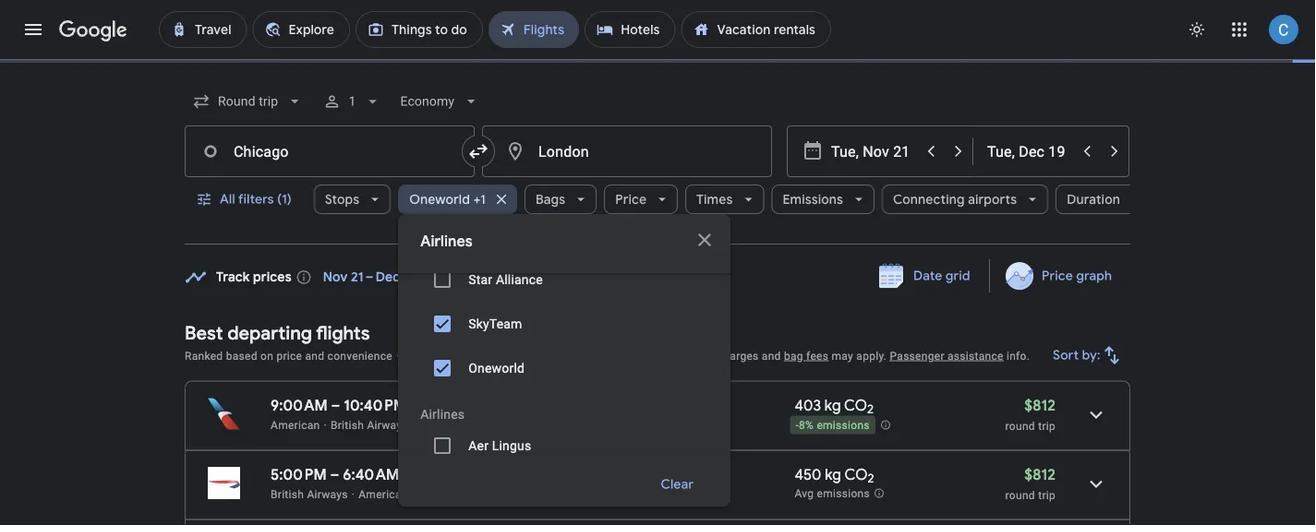 Task type: vqa. For each thing, say whether or not it's contained in the screenshot.
adult.
yes



Task type: locate. For each thing, give the bounding box(es) containing it.
co
[[844, 396, 868, 415], [845, 466, 868, 485]]

only button
[[636, 424, 709, 468]]

fees right bag
[[807, 350, 829, 363]]

$812 round trip left flight details. leaves o'hare international airport at 5:00 pm on tuesday, november 21 and arrives at heathrow airport at 6:40 am on wednesday, november 22. icon on the right
[[1006, 466, 1056, 502]]

–
[[331, 396, 340, 415], [330, 466, 339, 485]]

None field
[[185, 85, 312, 118], [393, 85, 488, 118], [185, 85, 312, 118], [393, 85, 488, 118]]

finnair up aer
[[448, 419, 484, 432]]

based
[[226, 350, 258, 363]]

2 co from the top
[[845, 466, 868, 485]]

1 trip from the top
[[1039, 420, 1056, 433]]

1 812 us dollars text field from the top
[[1025, 396, 1056, 415]]

1 horizontal spatial and
[[762, 350, 781, 363]]

1 vertical spatial 2
[[868, 471, 875, 487]]

0 vertical spatial emissions
[[817, 420, 870, 433]]

may
[[832, 350, 854, 363]]

1 vertical spatial round
[[1006, 489, 1036, 502]]

6:40 am
[[343, 466, 399, 485]]

1 vertical spatial $812 round trip
[[1006, 466, 1056, 502]]

1 vertical spatial price
[[1042, 268, 1073, 285]]

1 vertical spatial kg
[[825, 466, 842, 485]]

oneworld
[[409, 191, 470, 208], [469, 361, 525, 376]]

0 vertical spatial trip
[[1039, 420, 1056, 433]]

fees
[[586, 350, 609, 363], [807, 350, 829, 363]]

0 vertical spatial 2
[[868, 402, 874, 418]]

oneworld left +1
[[409, 191, 470, 208]]

2 finnair from the top
[[448, 488, 484, 501]]

and left bag
[[762, 350, 781, 363]]

british down 9:00 am – 10:40 pm
[[331, 419, 364, 432]]

0 horizontal spatial fees
[[586, 350, 609, 363]]

1 vertical spatial –
[[330, 466, 339, 485]]

$812
[[1025, 396, 1056, 415], [1025, 466, 1056, 485]]

1
[[349, 94, 356, 109], [629, 350, 636, 363]]

oneworld +1 button
[[398, 177, 517, 222]]

emissions down 450 kg co 2
[[817, 488, 870, 501]]

trip left flight details. leaves o'hare international airport at 5:00 pm on tuesday, november 21 and arrives at heathrow airport at 6:40 am on wednesday, november 22. icon on the right
[[1039, 489, 1056, 502]]

apply.
[[857, 350, 887, 363]]

best departing flights main content
[[185, 260, 1131, 526]]

1 vertical spatial oneworld
[[469, 361, 525, 376]]

airlines down oneworld +1
[[421, 232, 473, 251]]

airways
[[307, 488, 348, 501]]

0 vertical spatial $812 round trip
[[1006, 396, 1056, 433]]

price inside button
[[1042, 268, 1073, 285]]

None search field
[[185, 79, 1152, 526]]

duration button
[[1056, 177, 1152, 222]]

2 up avg emissions in the right bottom of the page
[[868, 471, 875, 487]]

0 vertical spatial 1
[[349, 94, 356, 109]]

1 inside 1 popup button
[[349, 94, 356, 109]]

iberia, right american,
[[414, 488, 445, 501]]

1 vertical spatial british
[[271, 488, 304, 501]]

$812 left flight details. leaves o'hare international airport at 5:00 pm on tuesday, november 21 and arrives at heathrow airport at 6:40 am on wednesday, november 22. icon on the right
[[1025, 466, 1056, 485]]

bags button
[[525, 177, 597, 222]]

1 horizontal spatial fees
[[807, 350, 829, 363]]

kg up -8% emissions
[[825, 396, 841, 415]]

oneworld for oneworld +1
[[409, 191, 470, 208]]

0 vertical spatial co
[[844, 396, 868, 415]]

1 vertical spatial $812
[[1025, 466, 1056, 485]]

0 vertical spatial round
[[1006, 420, 1036, 433]]

1 horizontal spatial 1
[[629, 350, 636, 363]]

$812 down sort
[[1025, 396, 1056, 415]]

0 horizontal spatial 1
[[349, 94, 356, 109]]

1 vertical spatial trip
[[1039, 489, 1056, 502]]

1 vertical spatial iberia,
[[414, 488, 445, 501]]

kg up avg emissions in the right bottom of the page
[[825, 466, 842, 485]]

0 vertical spatial kg
[[825, 396, 841, 415]]

any
[[497, 269, 521, 286]]

convenience
[[328, 350, 393, 363]]

– right departure time: 9:00 am. "text box"
[[331, 396, 340, 415]]

None text field
[[185, 126, 475, 177], [482, 126, 772, 177], [185, 126, 475, 177], [482, 126, 772, 177]]

emissions
[[817, 420, 870, 433], [817, 488, 870, 501]]

2 airlines from the top
[[421, 407, 465, 422]]

co inside 403 kg co 2
[[844, 396, 868, 415]]

1 vertical spatial finnair
[[448, 488, 484, 501]]

flight details. leaves o'hare international airport at 9:00 am on tuesday, november 21 and arrives at heathrow airport at 10:40 pm on tuesday, november 21. image
[[1075, 393, 1119, 437]]

403 kg co 2
[[795, 396, 874, 418]]

$812 for second 812 us dollars text box from the bottom
[[1025, 396, 1056, 415]]

filters
[[238, 191, 274, 208]]

0 horizontal spatial price
[[616, 191, 647, 208]]

0 vertical spatial $812
[[1025, 396, 1056, 415]]

oneworld inside popup button
[[409, 191, 470, 208]]

iberia, right 'airways,'
[[414, 419, 445, 432]]

1 finnair from the top
[[448, 419, 484, 432]]

trip
[[1039, 420, 1056, 433], [1039, 489, 1056, 502]]

0 vertical spatial iberia,
[[414, 419, 445, 432]]

co up -8% emissions
[[844, 396, 868, 415]]

Departure time: 5:00 PM. text field
[[271, 466, 327, 485]]

kg
[[825, 396, 841, 415], [825, 466, 842, 485]]

sort by:
[[1053, 347, 1101, 364]]

0 horizontal spatial and
[[305, 350, 325, 363]]

co for 450
[[845, 466, 868, 485]]

price inside popup button
[[616, 191, 647, 208]]

 image
[[352, 488, 355, 501]]

dates
[[524, 269, 559, 286]]

2 812 us dollars text field from the top
[[1025, 466, 1056, 485]]

1 $812 from the top
[[1025, 396, 1056, 415]]

kg inside 450 kg co 2
[[825, 466, 842, 485]]

oneworld down skyteam
[[469, 361, 525, 376]]

charges
[[718, 350, 759, 363]]

finnair
[[448, 419, 484, 432], [448, 488, 484, 501]]

clear
[[661, 477, 694, 493]]

british down 5:00 pm
[[271, 488, 304, 501]]

1 vertical spatial airlines
[[421, 407, 465, 422]]

$812 round trip
[[1006, 396, 1056, 433], [1006, 466, 1056, 502]]

british airways
[[271, 488, 348, 501]]

1 2 from the top
[[868, 402, 874, 418]]

1 horizontal spatial british
[[331, 419, 364, 432]]

alliance
[[496, 272, 543, 287]]

2 inside 403 kg co 2
[[868, 402, 874, 418]]

airlines right 'airways,'
[[421, 407, 465, 422]]

duration
[[1067, 191, 1121, 208]]

aer
[[469, 438, 489, 454]]

by:
[[1083, 347, 1101, 364]]

2 2 from the top
[[868, 471, 875, 487]]

star
[[469, 272, 493, 287]]

only
[[658, 438, 687, 455]]

0 vertical spatial airlines
[[421, 232, 473, 251]]

and
[[305, 350, 325, 363], [762, 350, 781, 363]]

round left flight details. leaves o'hare international airport at 5:00 pm on tuesday, november 21 and arrives at heathrow airport at 6:40 am on wednesday, november 22. icon on the right
[[1006, 489, 1036, 502]]

american
[[271, 419, 320, 432]]

1 vertical spatial 812 us dollars text field
[[1025, 466, 1056, 485]]

19
[[404, 269, 417, 286]]

on
[[261, 350, 274, 363]]

0 vertical spatial oneworld
[[409, 191, 470, 208]]

– up airways
[[330, 466, 339, 485]]

1 horizontal spatial price
[[1042, 268, 1073, 285]]

0 vertical spatial 812 us dollars text field
[[1025, 396, 1056, 415]]

british
[[331, 419, 364, 432], [271, 488, 304, 501]]

round
[[1006, 420, 1036, 433], [1006, 489, 1036, 502]]

times button
[[686, 177, 765, 222]]

812 us dollars text field left flight details. leaves o'hare international airport at 5:00 pm on tuesday, november 21 and arrives at heathrow airport at 6:40 am on wednesday, november 22. icon on the right
[[1025, 466, 1056, 485]]

graph
[[1076, 268, 1112, 285]]

co inside 450 kg co 2
[[845, 466, 868, 485]]

oneworld +1
[[409, 191, 486, 208]]

clear button
[[639, 463, 716, 507]]

1 co from the top
[[844, 396, 868, 415]]

1 vertical spatial emissions
[[817, 488, 870, 501]]

lingus
[[492, 438, 532, 454]]

price right bags 'popup button'
[[616, 191, 647, 208]]

2 $812 from the top
[[1025, 466, 1056, 485]]

airlines
[[421, 232, 473, 251], [421, 407, 465, 422]]

total duration 7 hr 40 min. element
[[545, 466, 666, 487]]

british for british airways, iberia, finnair
[[331, 419, 364, 432]]

trip for first 812 us dollars text box from the bottom of the best departing flights main content
[[1039, 489, 1056, 502]]

bag fees button
[[784, 350, 829, 363]]

price
[[616, 191, 647, 208], [1042, 268, 1073, 285]]

and right "price"
[[305, 350, 325, 363]]

– for 9:00 am
[[331, 396, 340, 415]]

aer lingus
[[469, 438, 532, 454]]

1 vertical spatial co
[[845, 466, 868, 485]]

0 vertical spatial british
[[331, 419, 364, 432]]

required
[[500, 350, 543, 363]]

co up avg emissions in the right bottom of the page
[[845, 466, 868, 485]]

find the best price region
[[185, 260, 1131, 308]]

trip left flight details. leaves o'hare international airport at 9:00 am on tuesday, november 21 and arrives at heathrow airport at 10:40 pm on tuesday, november 21. image
[[1039, 420, 1056, 433]]

0 vertical spatial finnair
[[448, 419, 484, 432]]

iberia,
[[414, 419, 445, 432], [414, 488, 445, 501]]

Departure time: 9:00 AM. text field
[[271, 396, 328, 415]]

times
[[697, 191, 733, 208]]

2 inside 450 kg co 2
[[868, 471, 875, 487]]

kg inside 403 kg co 2
[[825, 396, 841, 415]]

0 vertical spatial –
[[331, 396, 340, 415]]

1 vertical spatial 1
[[629, 350, 636, 363]]

leaves o'hare international airport at 5:00 pm on tuesday, november 21 and arrives at heathrow airport at 6:40 am on wednesday, november 22. element
[[271, 466, 408, 485]]

812 US dollars text field
[[1025, 396, 1056, 415], [1025, 466, 1056, 485]]

812 us dollars text field down sort
[[1025, 396, 1056, 415]]

price graph button
[[994, 260, 1127, 293]]

ranked
[[185, 350, 223, 363]]

airways,
[[367, 419, 411, 432]]

$812 round trip left flight details. leaves o'hare international airport at 9:00 am on tuesday, november 21 and arrives at heathrow airport at 10:40 pm on tuesday, november 21. image
[[1006, 396, 1056, 433]]

emissions down 403 kg co 2
[[817, 420, 870, 433]]

adult.
[[639, 350, 668, 363]]

8%
[[799, 420, 814, 433]]

450
[[795, 466, 822, 485]]

kg for 403
[[825, 396, 841, 415]]

0 horizontal spatial british
[[271, 488, 304, 501]]

2 up -8% emissions
[[868, 402, 874, 418]]

Departure text field
[[832, 127, 917, 176]]

0 vertical spatial price
[[616, 191, 647, 208]]

all filters (1) button
[[185, 177, 307, 222]]

round left flight details. leaves o'hare international airport at 9:00 am on tuesday, november 21 and arrives at heathrow airport at 10:40 pm on tuesday, november 21. image
[[1006, 420, 1036, 433]]

price left graph
[[1042, 268, 1073, 285]]

sort by: button
[[1046, 334, 1131, 378]]

fees right +
[[586, 350, 609, 363]]

2 trip from the top
[[1039, 489, 1056, 502]]

1 fees from the left
[[586, 350, 609, 363]]

finnair down aer
[[448, 488, 484, 501]]

loading results progress bar
[[0, 59, 1316, 63]]

price for price
[[616, 191, 647, 208]]

2 emissions from the top
[[817, 488, 870, 501]]



Task type: describe. For each thing, give the bounding box(es) containing it.
all
[[220, 191, 235, 208]]

close dialog image
[[694, 229, 716, 251]]

date grid
[[914, 268, 971, 285]]

stops button
[[314, 177, 391, 222]]

emissions
[[783, 191, 844, 208]]

best departing flights
[[185, 322, 370, 345]]

for
[[612, 350, 626, 363]]

$812 for first 812 us dollars text box from the bottom of the best departing flights main content
[[1025, 466, 1056, 485]]

price for price graph
[[1042, 268, 1073, 285]]

2 round from the top
[[1006, 489, 1036, 502]]

+1
[[473, 191, 486, 208]]

bag
[[784, 350, 804, 363]]

taxes
[[546, 350, 574, 363]]

emissions button
[[772, 177, 875, 222]]

1 inside best departing flights main content
[[629, 350, 636, 363]]

main menu image
[[22, 18, 44, 41]]

best
[[185, 322, 223, 345]]

connecting airports button
[[882, 177, 1049, 222]]

sort
[[1053, 347, 1080, 364]]

learn more about tracked prices image
[[295, 269, 312, 286]]

1 round from the top
[[1006, 420, 1036, 433]]

21 – dec
[[351, 269, 400, 286]]

price
[[277, 350, 302, 363]]

british airways, iberia, finnair
[[331, 419, 484, 432]]

2 fees from the left
[[807, 350, 829, 363]]

price graph
[[1042, 268, 1112, 285]]

Return text field
[[988, 127, 1073, 176]]

british for british airways
[[271, 488, 304, 501]]

1 iberia, from the top
[[414, 419, 445, 432]]

grid
[[946, 268, 971, 285]]

2 iberia, from the top
[[414, 488, 445, 501]]

trip for second 812 us dollars text box from the bottom
[[1039, 420, 1056, 433]]

prices
[[424, 350, 456, 363]]

airports
[[968, 191, 1017, 208]]

2 $812 round trip from the top
[[1006, 466, 1056, 502]]

5:00 pm – 6:40 am
[[271, 466, 399, 485]]

-8% emissions
[[796, 420, 870, 433]]

avg emissions
[[795, 488, 870, 501]]

optional
[[671, 350, 715, 363]]

avg
[[795, 488, 814, 501]]

price button
[[604, 177, 678, 222]]

403
[[795, 396, 821, 415]]

track prices
[[216, 269, 292, 286]]

american,
[[359, 488, 411, 501]]

nonstop flight. element
[[666, 466, 723, 487]]

date grid button
[[866, 260, 986, 293]]

include
[[459, 350, 497, 363]]

star alliance
[[469, 272, 543, 287]]

connecting
[[893, 191, 965, 208]]

Arrival time: 10:40 PM. text field
[[344, 396, 407, 415]]

2 and from the left
[[762, 350, 781, 363]]

2 for 450
[[868, 471, 875, 487]]

skyteam
[[469, 316, 523, 332]]

flight details. leaves o'hare international airport at 5:00 pm on tuesday, november 21 and arrives at heathrow airport at 6:40 am on wednesday, november 22. image
[[1075, 462, 1119, 507]]

passenger assistance button
[[890, 350, 1004, 363]]

– for 5:00 pm
[[330, 466, 339, 485]]

ranked based on price and convenience
[[185, 350, 393, 363]]

prices
[[253, 269, 292, 286]]

stops
[[325, 191, 360, 208]]

departing
[[228, 322, 312, 345]]

passenger
[[890, 350, 945, 363]]

any dates
[[497, 269, 559, 286]]

all filters (1)
[[220, 191, 292, 208]]

learn more about ranking image
[[396, 348, 413, 364]]

9:00 am
[[271, 396, 328, 415]]

Arrival time: 6:40 AM on  Wednesday, November 22. text field
[[343, 466, 408, 485]]

+
[[577, 350, 583, 363]]

 image inside best departing flights main content
[[352, 488, 355, 501]]

2 for 403
[[868, 402, 874, 418]]

prices include required taxes + fees for 1 adult. optional charges and bag fees may apply. passenger assistance
[[424, 350, 1004, 363]]

leaves o'hare international airport at 9:00 am on tuesday, november 21 and arrives at heathrow airport at 10:40 pm on tuesday, november 21. element
[[271, 396, 407, 415]]

track
[[216, 269, 250, 286]]

10:40 pm
[[344, 396, 407, 415]]

connecting airports
[[893, 191, 1017, 208]]

450 kg co 2
[[795, 466, 875, 487]]

co for 403
[[844, 396, 868, 415]]

1 airlines from the top
[[421, 232, 473, 251]]

nov
[[323, 269, 348, 286]]

american, iberia, finnair
[[359, 488, 484, 501]]

(1)
[[277, 191, 292, 208]]

9:00 am – 10:40 pm
[[271, 396, 407, 415]]

-
[[796, 420, 799, 433]]

nonstop
[[666, 466, 723, 485]]

1 button
[[315, 79, 389, 124]]

5:00 pm
[[271, 466, 327, 485]]

oneworld for oneworld
[[469, 361, 525, 376]]

1 $812 round trip from the top
[[1006, 396, 1056, 433]]

none search field containing airlines
[[185, 79, 1152, 526]]

assistance
[[948, 350, 1004, 363]]

kg for 450
[[825, 466, 842, 485]]

flights
[[316, 322, 370, 345]]

nov 21 – dec 19
[[323, 269, 417, 286]]

1 and from the left
[[305, 350, 325, 363]]

change appearance image
[[1175, 7, 1220, 52]]

1 emissions from the top
[[817, 420, 870, 433]]

swap origin and destination. image
[[468, 140, 490, 163]]

date
[[914, 268, 943, 285]]



